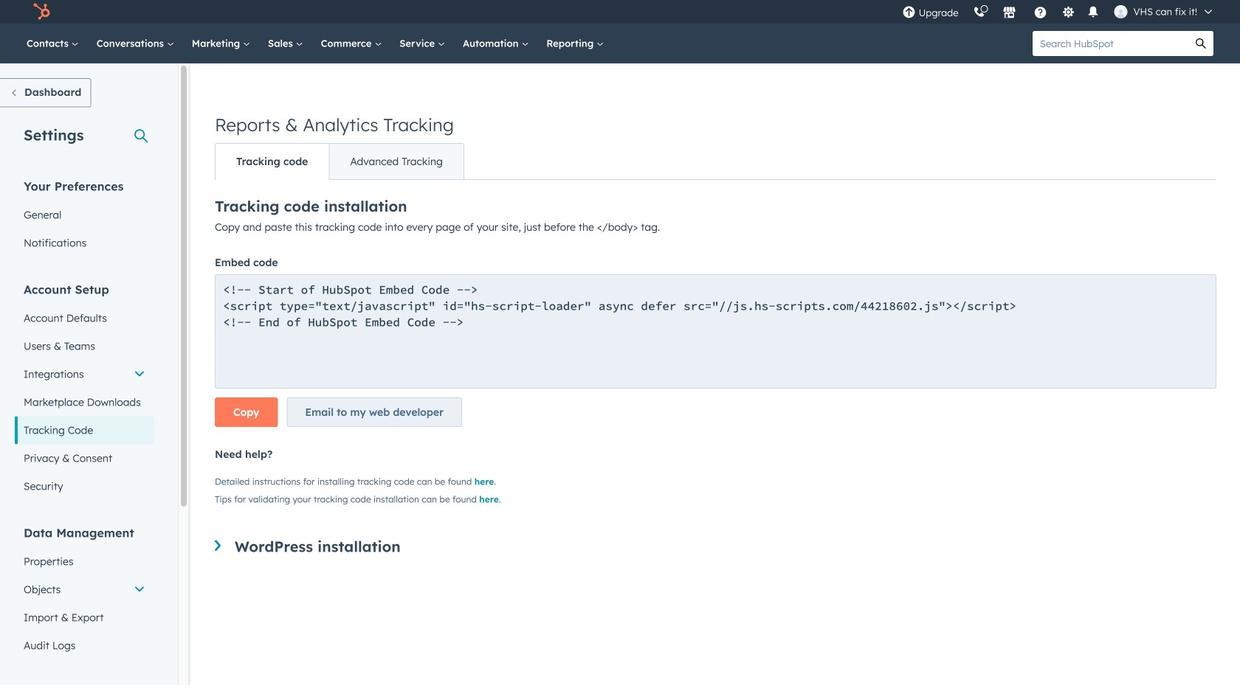 Task type: describe. For each thing, give the bounding box(es) containing it.
caret image
[[215, 541, 221, 552]]

account setup element
[[15, 282, 154, 501]]

terry turtle image
[[1114, 5, 1128, 18]]

data management element
[[15, 525, 154, 660]]

Search HubSpot search field
[[1033, 31, 1189, 56]]



Task type: vqa. For each thing, say whether or not it's contained in the screenshot.
Search HubSpot search box
yes



Task type: locate. For each thing, give the bounding box(es) containing it.
None text field
[[215, 275, 1217, 389]]

marketplaces image
[[1003, 7, 1016, 20]]

menu
[[895, 0, 1223, 24]]

your preferences element
[[15, 178, 154, 257]]

navigation
[[215, 143, 464, 180]]



